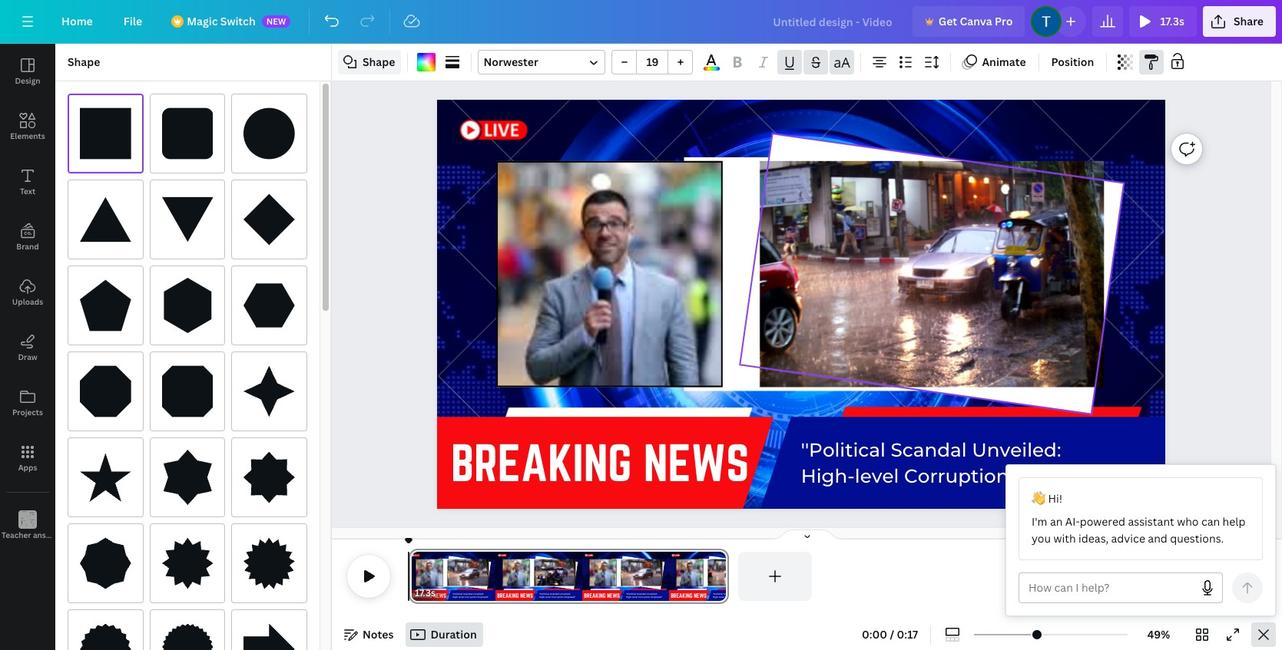 Task type: vqa. For each thing, say whether or not it's contained in the screenshot.
All dates
no



Task type: describe. For each thing, give the bounding box(es) containing it.
projects button
[[0, 376, 55, 431]]

30-pointed star button
[[150, 610, 225, 651]]

Banner 5 button
[[150, 352, 225, 432]]

6-pointed star button
[[150, 438, 225, 518]]

pro
[[995, 14, 1013, 28]]

20-pointed star button
[[68, 610, 143, 651]]

animate
[[983, 55, 1026, 69]]

octagon image
[[80, 364, 131, 420]]

Inflated 8-pointed star button
[[68, 524, 143, 604]]

shape inside popup button
[[363, 55, 395, 69]]

assistant panel dialog
[[1006, 465, 1277, 617]]

Rounded Rectangle button
[[150, 94, 225, 174]]

Horizontal hexagon button
[[232, 266, 307, 346]]

apps
[[18, 463, 37, 473]]

👋 hi!
[[1032, 492, 1063, 506]]

magic
[[187, 14, 218, 28]]

draw button
[[0, 320, 55, 376]]

elements
[[10, 131, 45, 141]]

;
[[27, 532, 29, 542]]

i'm
[[1032, 515, 1048, 530]]

home
[[61, 14, 93, 28]]

4-pointed star image
[[244, 364, 295, 420]]

Diamond button
[[232, 180, 307, 260]]

1 shape from the left
[[68, 55, 100, 69]]

with
[[1054, 532, 1076, 546]]

keys
[[61, 530, 78, 541]]

and
[[1149, 532, 1168, 546]]

diamond image
[[244, 192, 295, 247]]

pentagon image
[[80, 278, 131, 334]]

new
[[266, 15, 286, 27]]

teacher answer keys
[[2, 530, 78, 541]]

breaking
[[451, 435, 632, 491]]

brand
[[16, 241, 39, 252]]

duration
[[431, 628, 477, 643]]

circle image
[[244, 106, 295, 161]]

share button
[[1203, 6, 1277, 37]]

vertical hexagon image
[[162, 278, 213, 334]]

breaking news
[[451, 435, 750, 491]]

text button
[[0, 154, 55, 210]]

Rectangle button
[[68, 94, 143, 174]]

share
[[1234, 14, 1264, 28]]

rectangle image
[[80, 106, 131, 161]]

high-
[[802, 465, 855, 488]]

inflated 8-pointed star image
[[80, 536, 131, 592]]

– – number field
[[642, 55, 664, 69]]

17.3s inside button
[[1161, 14, 1185, 28]]

assistant
[[1129, 515, 1175, 530]]

text
[[20, 186, 35, 197]]

8-pointed star image
[[244, 450, 295, 506]]

file button
[[111, 6, 155, 37]]

main menu bar
[[0, 0, 1283, 44]]

👋
[[1032, 492, 1046, 506]]

powered
[[1080, 515, 1126, 530]]

draw
[[18, 352, 37, 363]]

position button
[[1046, 50, 1101, 75]]

Equilateral triangle button
[[68, 180, 143, 260]]

canva
[[960, 14, 993, 28]]

notes
[[363, 628, 394, 643]]

teacher
[[2, 530, 31, 541]]

hi!
[[1049, 492, 1063, 506]]

answer
[[33, 530, 60, 541]]

5-pointed star image
[[80, 450, 131, 506]]

can
[[1202, 515, 1221, 530]]



Task type: locate. For each thing, give the bounding box(es) containing it.
/
[[890, 628, 895, 643]]

hide pages image
[[770, 530, 844, 542]]

news
[[644, 435, 750, 491]]

1 vertical spatial 17.3s
[[415, 587, 436, 600]]

1 vertical spatial 17.3s button
[[415, 586, 436, 602]]

12-pointed star button
[[150, 524, 225, 604]]

apps button
[[0, 431, 55, 487]]

level
[[855, 465, 900, 488]]

trimming, end edge slider
[[716, 553, 729, 602]]

animate button
[[958, 50, 1033, 75]]

''political
[[802, 439, 886, 462]]

position
[[1052, 55, 1095, 69]]

trimming, start edge slider
[[409, 553, 423, 602]]

17-pointed star button
[[232, 524, 307, 604]]

norwester button
[[478, 50, 606, 75]]

17.3s button left page title text box
[[415, 586, 436, 602]]

1 horizontal spatial 17.3s button
[[1130, 6, 1197, 37]]

uploads
[[12, 297, 43, 307]]

color range image
[[704, 67, 720, 71]]

you
[[1032, 532, 1051, 546]]

0 vertical spatial 17.3s
[[1161, 14, 1185, 28]]

1 horizontal spatial 17.3s
[[1161, 14, 1185, 28]]

unveiled:
[[973, 439, 1062, 462]]

side panel tab list
[[0, 44, 78, 554]]

an
[[1051, 515, 1063, 530]]

2 shape from the left
[[363, 55, 395, 69]]

Ask Canva Assistant for help text field
[[1029, 574, 1193, 603]]

elements button
[[0, 99, 55, 154]]

Triangle down button
[[150, 180, 225, 260]]

projects
[[12, 407, 43, 418]]

ai-
[[1066, 515, 1080, 530]]

49% button
[[1134, 623, 1184, 648]]

home link
[[49, 6, 105, 37]]

magic switch
[[187, 14, 256, 28]]

#ffffff image
[[418, 53, 436, 71]]

Page title text field
[[442, 586, 449, 602]]

0 horizontal spatial 17.3s button
[[415, 586, 436, 602]]

30-pointed star image
[[162, 623, 213, 651]]

scandal
[[891, 439, 968, 462]]

duration button
[[406, 623, 483, 648]]

get
[[939, 14, 958, 28]]

questions.
[[1171, 532, 1224, 546]]

49%
[[1148, 628, 1171, 643]]

design
[[15, 75, 40, 86]]

0 horizontal spatial 17.3s
[[415, 587, 436, 600]]

0:17
[[897, 628, 918, 643]]

notes button
[[338, 623, 400, 648]]

0:00 / 0:17
[[862, 628, 918, 643]]

file
[[124, 14, 142, 28]]

17.3s button left 'share' 'dropdown button'
[[1130, 6, 1197, 37]]

Circle button
[[232, 94, 307, 174]]

5-pointed star button
[[68, 438, 143, 518]]

exposed''
[[1015, 465, 1105, 488]]

''political scandal unveiled: high-level corruption exposed''
[[802, 439, 1105, 488]]

shape down home link
[[68, 55, 100, 69]]

switch
[[220, 14, 256, 28]]

design button
[[0, 44, 55, 99]]

Arrow right button
[[232, 610, 307, 651]]

17-pointed star image
[[244, 536, 295, 592]]

17.3s button
[[1130, 6, 1197, 37], [415, 586, 436, 602]]

12-pointed star image
[[162, 536, 213, 592]]

banner 5 image
[[162, 364, 213, 420]]

Pentagon button
[[68, 266, 143, 346]]

Design title text field
[[761, 6, 907, 37]]

Vertical hexagon button
[[150, 266, 225, 346]]

who
[[1178, 515, 1199, 530]]

4-pointed star button
[[232, 352, 307, 432]]

0 horizontal spatial shape
[[68, 55, 100, 69]]

uploads button
[[0, 265, 55, 320]]

0:00
[[862, 628, 888, 643]]

get canva pro
[[939, 14, 1013, 28]]

0 vertical spatial 17.3s button
[[1130, 6, 1197, 37]]

17.3s button inside main menu bar
[[1130, 6, 1197, 37]]

arrow right image
[[244, 623, 295, 651]]

brand button
[[0, 210, 55, 265]]

shape button
[[338, 50, 402, 75]]

20-pointed star image
[[80, 623, 131, 651]]

norwester
[[484, 55, 539, 69]]

17.3s
[[1161, 14, 1185, 28], [415, 587, 436, 600]]

Octagon button
[[68, 352, 143, 432]]

shape left the #ffffff image
[[363, 55, 395, 69]]

8-pointed star button
[[232, 438, 307, 518]]

shape
[[68, 55, 100, 69], [363, 55, 395, 69]]

17.3s left page title text box
[[415, 587, 436, 600]]

corruption
[[905, 465, 1010, 488]]

rounded rectangle image
[[162, 106, 213, 161]]

group
[[612, 50, 694, 75]]

1 horizontal spatial shape
[[363, 55, 395, 69]]

i'm an ai-powered assistant who can help you with ideas, advice and questions.
[[1032, 515, 1246, 546]]

equilateral triangle image
[[80, 192, 131, 247]]

advice
[[1112, 532, 1146, 546]]

ideas,
[[1079, 532, 1109, 546]]

triangle down image
[[162, 192, 213, 247]]

17.3s left 'share' 'dropdown button'
[[1161, 14, 1185, 28]]

help
[[1223, 515, 1246, 530]]

horizontal hexagon image
[[244, 278, 295, 334]]

get canva pro button
[[913, 6, 1026, 37]]

6-pointed star image
[[162, 450, 213, 506]]



